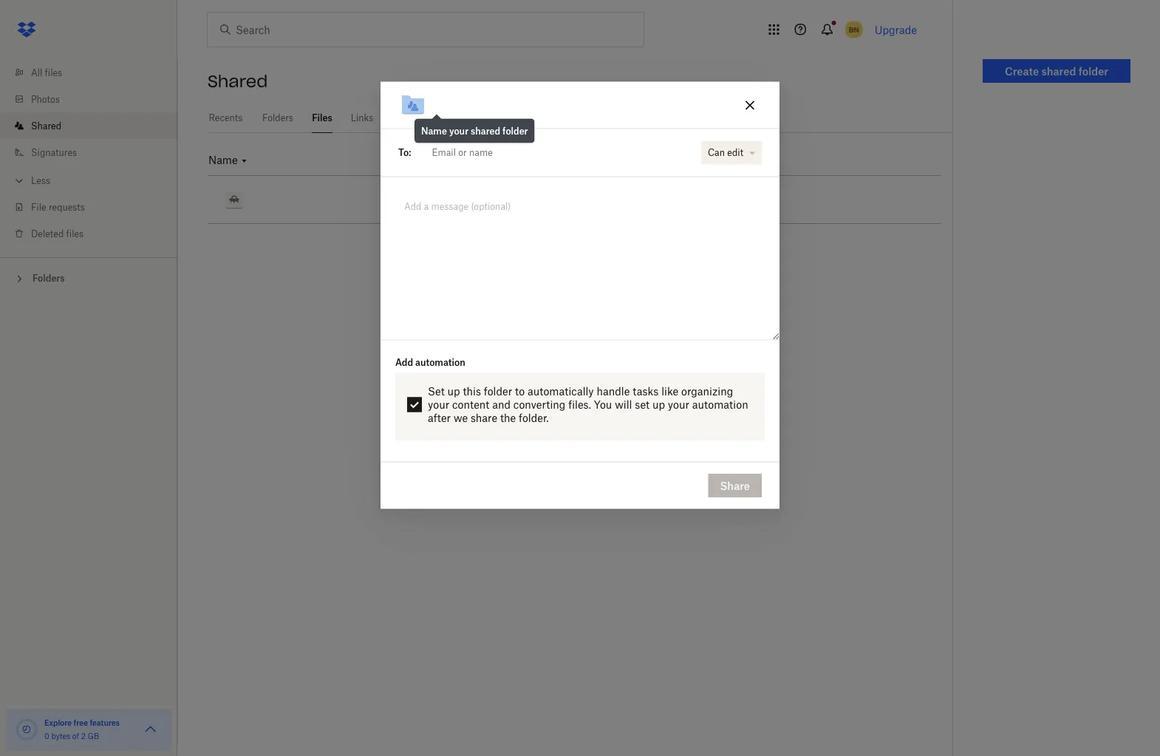 Task type: locate. For each thing, give the bounding box(es) containing it.
deleted files
[[31, 228, 84, 239]]

explore free features 0 bytes of 2 gb
[[44, 718, 120, 741]]

less image
[[12, 173, 27, 188]]

1 vertical spatial folder
[[503, 125, 528, 136]]

sharing modal dialog
[[381, 82, 780, 627]]

folder inside button
[[1079, 65, 1109, 77]]

0 horizontal spatial shared
[[471, 125, 501, 136]]

folders button
[[0, 267, 177, 289]]

file requests link
[[12, 194, 177, 220]]

gb
[[88, 731, 99, 741]]

set up this folder to automatically handle tasks like organizing your content and converting files. you will set up your automation after we share the folder.
[[428, 385, 749, 424]]

requests
[[438, 112, 474, 123], [49, 201, 85, 213]]

files
[[45, 67, 62, 78], [66, 228, 84, 239]]

set
[[428, 385, 445, 398]]

1 horizontal spatial automation
[[692, 398, 749, 411]]

1 vertical spatial shared
[[471, 125, 501, 136]]

2
[[81, 731, 86, 741]]

1 horizontal spatial up
[[653, 398, 665, 411]]

folder right create
[[1079, 65, 1109, 77]]

1 vertical spatial requests
[[49, 201, 85, 213]]

you
[[594, 398, 612, 411]]

content
[[452, 398, 490, 411]]

automation
[[415, 357, 466, 368], [692, 398, 749, 411]]

0 vertical spatial folders
[[262, 112, 293, 123]]

can edit
[[708, 147, 744, 158]]

signatures
[[31, 147, 77, 158]]

requests up name your shared folder
[[438, 112, 474, 123]]

shared up recents link
[[208, 71, 268, 92]]

signature requests link
[[392, 103, 476, 131]]

0 horizontal spatial up
[[448, 385, 460, 398]]

1 horizontal spatial shared
[[1042, 65, 1077, 77]]

list
[[0, 50, 177, 257]]

all
[[31, 67, 42, 78]]

automation down the organizing
[[692, 398, 749, 411]]

requests right file on the top left of the page
[[49, 201, 85, 213]]

shared list item
[[0, 112, 177, 139]]

files right deleted
[[66, 228, 84, 239]]

automation up set
[[415, 357, 466, 368]]

shared link
[[12, 112, 177, 139]]

requests for signature requests
[[438, 112, 474, 123]]

folders left files
[[262, 112, 293, 123]]

folders down deleted
[[33, 273, 65, 284]]

0 vertical spatial files
[[45, 67, 62, 78]]

less
[[31, 175, 50, 186]]

explore
[[44, 718, 72, 727]]

requests for file requests
[[49, 201, 85, 213]]

1 horizontal spatial shared
[[208, 71, 268, 92]]

shared down photos on the left top of the page
[[31, 120, 61, 131]]

0 vertical spatial shared
[[1042, 65, 1077, 77]]

organizing
[[682, 385, 733, 398]]

2 vertical spatial folder
[[484, 385, 512, 398]]

1 horizontal spatial folders
[[262, 112, 293, 123]]

and
[[492, 398, 511, 411]]

your
[[449, 125, 469, 136], [428, 398, 450, 411], [668, 398, 690, 411]]

0 horizontal spatial folders
[[33, 273, 65, 284]]

tab list
[[208, 103, 953, 133]]

signature requests
[[394, 112, 474, 123]]

0 horizontal spatial requests
[[49, 201, 85, 213]]

1 vertical spatial automation
[[692, 398, 749, 411]]

shared inside 'create shared folder' button
[[1042, 65, 1077, 77]]

0 horizontal spatial shared
[[31, 120, 61, 131]]

bytes
[[51, 731, 70, 741]]

folder up contact name field
[[503, 125, 528, 136]]

1 horizontal spatial files
[[66, 228, 84, 239]]

handle
[[597, 385, 630, 398]]

your up after
[[428, 398, 450, 411]]

1 vertical spatial shared
[[31, 120, 61, 131]]

1 vertical spatial folders
[[33, 273, 65, 284]]

shared right create
[[1042, 65, 1077, 77]]

0 vertical spatial shared
[[208, 71, 268, 92]]

None field
[[411, 138, 698, 167]]

to
[[515, 385, 525, 398]]

none field inside sharing modal dialog
[[411, 138, 698, 167]]

name your shared folder
[[421, 125, 528, 136]]

list containing all files
[[0, 50, 177, 257]]

files inside deleted files 'link'
[[66, 228, 84, 239]]

0 horizontal spatial files
[[45, 67, 62, 78]]

this
[[463, 385, 481, 398]]

folder
[[1079, 65, 1109, 77], [503, 125, 528, 136], [484, 385, 512, 398]]

shared
[[208, 71, 268, 92], [31, 120, 61, 131]]

will
[[615, 398, 632, 411]]

folder up the and
[[484, 385, 512, 398]]

signatures link
[[12, 139, 177, 166]]

requests inside list
[[49, 201, 85, 213]]

1 horizontal spatial requests
[[438, 112, 474, 123]]

your right name
[[449, 125, 469, 136]]

0 vertical spatial folder
[[1079, 65, 1109, 77]]

folders
[[262, 112, 293, 123], [33, 273, 65, 284]]

files for all files
[[45, 67, 62, 78]]

0 vertical spatial up
[[448, 385, 460, 398]]

folder for set up this folder to automatically handle tasks like organizing your content and converting files. you will set up your automation after we share the folder.
[[484, 385, 512, 398]]

set
[[635, 398, 650, 411]]

0
[[44, 731, 49, 741]]

shared right name
[[471, 125, 501, 136]]

0 vertical spatial requests
[[438, 112, 474, 123]]

shared
[[1042, 65, 1077, 77], [471, 125, 501, 136]]

Contact name field
[[426, 141, 695, 164]]

0 vertical spatial automation
[[415, 357, 466, 368]]

files.
[[569, 398, 591, 411]]

up
[[448, 385, 460, 398], [653, 398, 665, 411]]

files inside all files link
[[45, 67, 62, 78]]

files right all
[[45, 67, 62, 78]]

folder inside 'set up this folder to automatically handle tasks like organizing your content and converting files. you will set up your automation after we share the folder.'
[[484, 385, 512, 398]]

after
[[428, 412, 451, 424]]

recents
[[209, 112, 243, 123]]

1 vertical spatial files
[[66, 228, 84, 239]]

upgrade link
[[875, 23, 917, 36]]



Task type: describe. For each thing, give the bounding box(es) containing it.
all files
[[31, 67, 62, 78]]

dropbox image
[[12, 15, 41, 44]]

name
[[421, 125, 447, 136]]

photos link
[[12, 86, 177, 112]]

to:
[[398, 147, 411, 158]]

deleted files link
[[12, 220, 177, 247]]

create shared folder button
[[983, 59, 1131, 83]]

can edit button
[[701, 141, 762, 164]]

signature
[[394, 112, 435, 123]]

0 horizontal spatial automation
[[415, 357, 466, 368]]

create shared folder
[[1005, 65, 1109, 77]]

links
[[351, 112, 374, 123]]

folder for name your shared folder
[[503, 125, 528, 136]]

the
[[500, 412, 516, 424]]

automatically
[[528, 385, 594, 398]]

shared inside list item
[[31, 120, 61, 131]]

free
[[74, 718, 88, 727]]

share
[[720, 479, 750, 492]]

features
[[90, 718, 120, 727]]

shared inside sharing modal dialog
[[471, 125, 501, 136]]

automation inside 'set up this folder to automatically handle tasks like organizing your content and converting files. you will set up your automation after we share the folder.'
[[692, 398, 749, 411]]

share button
[[709, 474, 762, 497]]

we
[[454, 412, 468, 424]]

tab list containing recents
[[208, 103, 953, 133]]

file requests
[[31, 201, 85, 213]]

upgrade
[[875, 23, 917, 36]]

quota usage element
[[15, 718, 38, 741]]

can
[[708, 147, 725, 158]]

files for deleted files
[[66, 228, 84, 239]]

converting
[[514, 398, 566, 411]]

Add a message (optional) text field
[[398, 195, 762, 229]]

like
[[662, 385, 679, 398]]

create
[[1005, 65, 1039, 77]]

share
[[471, 412, 498, 424]]

files
[[312, 112, 333, 123]]

all files link
[[12, 59, 177, 86]]

your down the like
[[668, 398, 690, 411]]

photos
[[31, 94, 60, 105]]

1 vertical spatial up
[[653, 398, 665, 411]]

folders link
[[262, 103, 294, 131]]

folder.
[[519, 412, 549, 424]]

of
[[72, 731, 79, 741]]

folders inside "link"
[[262, 112, 293, 123]]

edit
[[728, 147, 744, 158]]

add
[[395, 357, 413, 368]]

deleted
[[31, 228, 64, 239]]

links link
[[350, 103, 374, 131]]

files link
[[312, 103, 333, 131]]

folders inside button
[[33, 273, 65, 284]]

tasks
[[633, 385, 659, 398]]

file
[[31, 201, 46, 213]]

add automation
[[395, 357, 466, 368]]

recents link
[[208, 103, 244, 131]]



Task type: vqa. For each thing, say whether or not it's contained in the screenshot.
top 'automation'
yes



